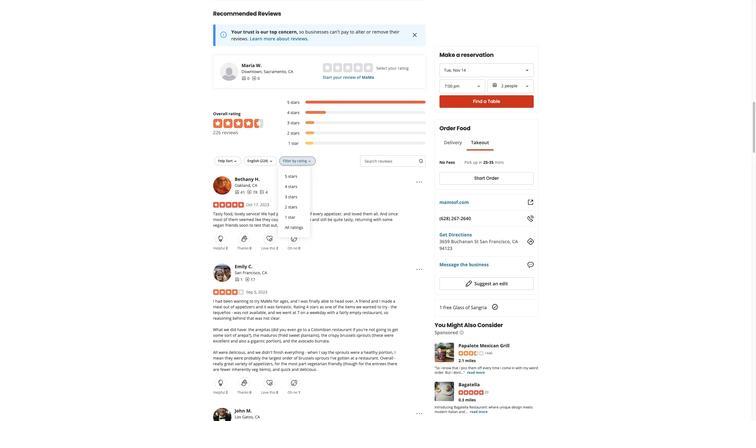 Task type: describe. For each thing, give the bounding box(es) containing it.
0.3 miles
[[459, 398, 476, 403]]

- up there
[[395, 356, 396, 361]]

brussels inside what we did have: the arepitas (did you even go to a colombian restaurant if you're not going to get some sort of arepa?), the maduros (fried sweet plantains), the crispy brussels sprouts (these were excellent and also a gigantic portion), and the avocado burrata.
[[340, 333, 356, 338]]

5 star rating image for miles
[[459, 391, 484, 395]]

4 star rating image
[[213, 289, 244, 295]]

and up clear.
[[268, 310, 275, 315]]

english (224) button
[[244, 157, 277, 166]]

3.5 star rating image
[[459, 351, 484, 356]]

tab list containing delivery
[[440, 139, 494, 151]]

1 horizontal spatial try
[[382, 304, 387, 310]]

at inside "all were delicious, and we didn't finish everything - when i say the sprouts were a healthy portion, i mean they were probably the largest order of brussels sprouts i've gotten at a restaurant. overall - really great variety of appetizers, for the most part vegetarian friendly (though for the entrees there are fewer inherently veg items), and quick and delicious."
[[351, 356, 354, 361]]

stars for 4 stars button
[[288, 184, 297, 189]]

top
[[270, 29, 277, 35]]

up
[[473, 160, 478, 165]]

brussels inside "all were delicious, and we didn't finish everything - when i say the sprouts were a healthy portion, i mean they were probably the largest order of brussels sprouts i've gotten at a restaurant. overall - really great variety of appetizers, for the most part vegetarian friendly (though for the entrees there are fewer inherently veg items), and quick and delicious."
[[299, 356, 314, 361]]

order inside "button"
[[486, 175, 499, 182]]

the up appetizers,
[[262, 356, 268, 361]]

find a table
[[473, 98, 500, 105]]

the down the sweet on the bottom of the page
[[291, 338, 297, 344]]

and left quick
[[273, 367, 280, 372]]

and down (fried at the bottom of page
[[283, 338, 290, 344]]

for down "largest"
[[275, 361, 280, 367]]

meal
[[213, 304, 222, 310]]

weekday
[[310, 310, 326, 315]]

and
[[380, 211, 387, 217]]

review
[[343, 75, 356, 80]]

clear.
[[271, 316, 281, 321]]

0 vertical spatial vegan
[[300, 217, 311, 222]]

john
[[235, 408, 245, 414]]

yelp sort button
[[214, 157, 242, 166]]

was up 'behind'
[[234, 310, 241, 315]]

was up rating
[[301, 299, 308, 304]]

to left get on the right bottom of page
[[388, 327, 391, 332]]

2 vertical spatial sprouts
[[315, 356, 329, 361]]

not inside what we did have: the arepitas (did you even go to a colombian restaurant if you're not going to get some sort of arepa?), the maduros (fried sweet plantains), the crispy brussels sprouts (these were excellent and also a gigantic portion), and the avocado burrata.
[[369, 327, 375, 332]]

rating element
[[323, 63, 373, 72]]

one inside i had been wanting to try mamo for ages, and i was finally able to head over. a friend and i made a meal out of appetizers and it was fantastic. rating 4 stars as one of the items we wanted to try - the tequeños - was not available, and we went at 7 on a weekday with a fairly empty restaurant, so reasoning behind that was not clear.
[[325, 304, 332, 310]]

no for c.
[[293, 390, 298, 395]]

stars for filter reviews by 5 stars rating 'element'
[[291, 100, 300, 105]]

suggest
[[475, 281, 492, 287]]

i right "so
[[441, 366, 442, 371]]

helpful 2 for bethany h.
[[213, 246, 228, 251]]

and up wanted
[[371, 299, 378, 304]]

filter reviews by 5 stars rating element
[[281, 100, 426, 105]]

fairly
[[339, 310, 349, 315]]

on
[[301, 310, 306, 315]]

when
[[308, 350, 318, 355]]

reviews for 226 reviews
[[222, 129, 238, 136]]

were down delicious,
[[234, 356, 243, 361]]

items),
[[259, 367, 272, 372]]

say
[[321, 350, 327, 355]]

of right much
[[308, 211, 312, 217]]

(0 reactions) element up m.
[[250, 390, 252, 395]]

1 be from the left
[[283, 217, 287, 222]]

to up "restaurant,"
[[378, 304, 381, 310]]

of down "head"
[[333, 304, 337, 310]]

was right it
[[267, 304, 275, 310]]

star for 1 star button
[[288, 215, 295, 220]]

and…
[[459, 410, 468, 415]]

0 right 16 friends v2 image
[[247, 76, 250, 81]]

and left still
[[312, 217, 319, 222]]

2 left oh no 0
[[276, 246, 278, 251]]

stars for filter reviews by 4 stars rating element
[[291, 110, 300, 115]]

filter reviews by 3 stars rating element
[[281, 120, 426, 126]]

of right glass
[[466, 305, 470, 311]]

san inside the "get directions 3659 buchanan st san francisco, ca 94123"
[[480, 239, 488, 245]]

are
[[213, 367, 219, 372]]

(0 reactions) element up c.
[[250, 246, 252, 251]]

downtown,
[[242, 69, 263, 74]]

restaurant:
[[470, 405, 488, 410]]

filter reviews by 4 stars rating element
[[281, 110, 426, 116]]

search image
[[419, 159, 423, 163]]

papalote mexican grill image
[[435, 343, 454, 362]]

every inside tasty food, lovely service! we had pretty much one of every appetizer, and loved them all. and since most of them seemed like they could be made vegan and still be quite tasty, returning with some vegan friends soon to test that out.
[[313, 211, 323, 217]]

and up rating
[[290, 299, 298, 304]]

stars for '5 stars' button
[[288, 174, 297, 179]]

veg
[[252, 367, 258, 372]]

sacramento,
[[264, 69, 287, 74]]

read more for papalote mexican grill
[[467, 371, 485, 375]]

find
[[473, 98, 483, 105]]

25-
[[484, 160, 489, 165]]

everything
[[285, 350, 304, 355]]

out
[[223, 304, 230, 310]]

empty
[[350, 310, 361, 315]]

that inside tasty food, lovely service! we had pretty much one of every appetizer, and loved them all. and since most of them seemed like they could be made vegan and still be quite tasty, returning with some vegan friends soon to test that out.
[[262, 223, 270, 228]]

16 photos v2 image
[[260, 190, 264, 195]]

1 vertical spatial sprouts
[[335, 350, 349, 355]]

the down "head"
[[338, 304, 344, 310]]

photo of bethany h. image
[[213, 176, 231, 195]]

english (224)
[[248, 159, 268, 163]]

we inside what we did have: the arepitas (did you even go to a colombian restaurant if you're not going to get some sort of arepa?), the maduros (fried sweet plantains), the crispy brussels sprouts (these were excellent and also a gigantic portion), and the avocado burrata.
[[224, 327, 229, 332]]

for down the restaurant.
[[359, 361, 364, 367]]

2 up the "photo of john m."
[[226, 390, 228, 395]]

so businesses can't pay to alter or remove their reviews.
[[231, 29, 400, 42]]

photo of emily c. image
[[213, 264, 231, 282]]

ca for m.
[[255, 414, 260, 420]]

0 vertical spatial bagatella
[[459, 382, 480, 388]]

(628)
[[440, 215, 450, 222]]

maria w. link
[[242, 62, 262, 69]]

star for filter reviews by 1 star rating element
[[292, 141, 299, 146]]

mamosf.com link
[[440, 199, 469, 206]]

the down the restaurant.
[[365, 361, 371, 367]]

read more link for papalote mexican grill
[[467, 371, 485, 375]]

and up tasty,
[[344, 211, 351, 217]]

the up get on the right bottom of page
[[391, 304, 397, 310]]

i right but
[[452, 371, 453, 375]]

oh for emily c.
[[288, 390, 292, 395]]

4 inside photos element
[[266, 190, 268, 195]]

reviews
[[258, 10, 281, 18]]

more for papalote mexican grill
[[476, 371, 485, 375]]

the up burrata.
[[321, 333, 327, 338]]

filter by rating button
[[279, 157, 316, 166]]

miles for papalote mexican grill
[[465, 358, 476, 364]]

16 review v2 image for emily
[[245, 277, 250, 282]]

free
[[443, 305, 452, 311]]

stars for the filter reviews by 2 stars rating element
[[291, 130, 300, 136]]

reviews element for w.
[[252, 76, 260, 81]]

papalote mexican grill
[[459, 343, 510, 349]]

ca for w.
[[288, 69, 293, 74]]

overall inside "all were delicious, and we didn't finish everything - when i say the sprouts were a healthy portion, i mean they were probably the largest order of brussels sprouts i've gotten at a restaurant. overall - really great variety of appetizers, for the most part vegetarian friendly (though for the entrees there are fewer inherently veg items), and quick and delicious."
[[380, 356, 394, 361]]

since
[[388, 211, 398, 217]]

the up gigantic
[[253, 333, 259, 338]]

i right portion,
[[395, 350, 396, 355]]

1 vertical spatial rating
[[229, 111, 241, 116]]

i up rating
[[299, 299, 300, 304]]

1 inside button
[[285, 215, 287, 220]]

info alert
[[213, 24, 426, 46]]

2.1 miles
[[459, 358, 476, 364]]

1 left the 17
[[240, 277, 243, 282]]

and left it
[[256, 304, 263, 310]]

behind
[[233, 316, 246, 321]]

i left say on the bottom left of the page
[[319, 350, 320, 355]]

(628) 267-2640
[[440, 215, 471, 222]]

alter
[[356, 29, 365, 35]]

and left the also
[[231, 338, 238, 344]]

3 for "3 stars" "button"
[[285, 194, 287, 200]]

there
[[387, 361, 397, 367]]

oct 17, 2023
[[246, 202, 269, 207]]

16 review v2 image for maria
[[252, 76, 256, 81]]

they inside "all were delicious, and we didn't finish everything - when i say the sprouts were a healthy portion, i mean they were probably the largest order of brussels sprouts i've gotten at a restaurant. overall - really great variety of appetizers, for the most part vegetarian friendly (though for the entrees there are fewer inherently veg items), and quick and delicious."
[[225, 356, 233, 361]]

service!
[[246, 211, 260, 217]]

and down part at the bottom left
[[292, 367, 299, 372]]

5 star rating image for food,
[[213, 202, 244, 208]]

friend
[[359, 299, 370, 304]]

introducing bagatella restaurant: where unique design meets modern italian and…
[[435, 405, 533, 415]]

portion),
[[266, 338, 282, 344]]

1 left "free" at bottom right
[[440, 305, 442, 311]]

helpful for emily c.
[[213, 390, 225, 395]]

start your review of mamo
[[323, 75, 374, 80]]

(0 reactions) element left oh no 1
[[276, 390, 278, 395]]

94123
[[440, 245, 453, 252]]

16 chevron down v2 image for yelp sort
[[233, 159, 238, 164]]

of right review
[[357, 75, 361, 80]]

your trust is our top concern,
[[231, 29, 298, 35]]

(1 reaction) element
[[298, 390, 300, 395]]

bagatella inside introducing bagatella restaurant: where unique design meets modern italian and…
[[454, 405, 469, 410]]

20
[[485, 390, 489, 395]]

2 reviews. from the left
[[291, 36, 309, 42]]

3 stars for filter reviews by 3 stars rating element
[[287, 120, 300, 125]]

to right 'able'
[[330, 299, 334, 304]]

0 vertical spatial order
[[440, 124, 456, 132]]

takeout tab panel
[[440, 151, 494, 153]]

we up clear.
[[276, 310, 281, 315]]

16 chevron down v2 image
[[269, 159, 273, 164]]

what
[[213, 327, 223, 332]]

colombian
[[311, 327, 331, 332]]

buchanan
[[451, 239, 473, 245]]

sweet
[[289, 333, 300, 338]]

is
[[256, 29, 259, 35]]

1 star for filter reviews by 1 star rating element
[[288, 141, 299, 146]]

friends element for maria w.
[[242, 76, 250, 81]]

more inside info alert
[[264, 36, 275, 42]]

over.
[[345, 299, 355, 304]]

was down available, at bottom left
[[255, 316, 262, 321]]

test
[[254, 223, 261, 228]]

stars for filter reviews by 3 stars rating element
[[291, 120, 300, 125]]

recommended reviews element
[[195, 0, 444, 421]]

oakland,
[[235, 183, 251, 188]]

of down everything
[[294, 356, 298, 361]]

that inside i had been wanting to try mamo for ages, and i was finally able to head over. a friend and i made a meal out of appetizers and it was fantastic. rating 4 stars as one of the items we wanted to try - the tequeños - was not available, and we went at 7 on a weekday with a fairly empty restaurant, so reasoning behind that was not clear.
[[247, 316, 254, 321]]

made inside i had been wanting to try mamo for ages, and i was finally able to head over. a friend and i made a meal out of appetizers and it was fantastic. rating 4 stars as one of the items we wanted to try - the tequeños - was not available, and we went at 7 on a weekday with a fairly empty restaurant, so reasoning behind that was not clear.
[[382, 299, 392, 304]]

16 chevron down v2 image for filter by rating
[[308, 159, 312, 164]]

maria w. downtown, sacramento, ca
[[242, 62, 293, 74]]

yelp sort
[[218, 159, 233, 163]]

16 review v2 image for bethany
[[247, 190, 252, 195]]

sprouts inside what we did have: the arepitas (did you even go to a colombian restaurant if you're not going to get some sort of arepa?), the maduros (fried sweet plantains), the crispy brussels sprouts (these were excellent and also a gigantic portion), and the avocado burrata.
[[357, 333, 371, 338]]

all were delicious, and we didn't finish everything - when i say the sprouts were a healthy portion, i mean they were probably the largest order of brussels sprouts i've gotten at a restaurant. overall - really great variety of appetizers, for the most part vegetarian friendly (though for the entrees there are fewer inherently veg items), and quick and delicious.
[[213, 350, 397, 372]]

all.
[[374, 211, 379, 217]]

bethany h. link
[[235, 176, 260, 182]]

we
[[261, 211, 267, 217]]

but
[[446, 371, 451, 375]]

in inside "so i know that i piss them off every time i come in with my weird order. but i dont…"
[[512, 366, 515, 371]]

5 for filter reviews by 5 stars rating 'element'
[[287, 100, 290, 105]]

about
[[277, 36, 290, 42]]

0 horizontal spatial in
[[479, 160, 483, 165]]

4 inside i had been wanting to try mamo for ages, and i was finally able to head over. a friend and i made a meal out of appetizers and it was fantastic. rating 4 stars as one of the items we wanted to try - the tequeños - was not available, and we went at 7 on a weekday with a fairly empty restaurant, so reasoning behind that was not clear.
[[306, 304, 309, 310]]

your
[[231, 29, 242, 35]]

might
[[447, 321, 463, 329]]

to up appetizers
[[250, 299, 253, 304]]

start for start order
[[475, 175, 485, 182]]

2 stars for the filter reviews by 2 stars rating element
[[287, 130, 300, 136]]

message the business button
[[440, 261, 489, 268]]

friends
[[225, 223, 238, 228]]

gigantic
[[251, 338, 265, 344]]

every inside "so i know that i piss them off every time i come in with my weird order. but i dont…"
[[483, 366, 492, 371]]

1 vertical spatial them
[[228, 217, 238, 222]]

0 down the downtown,
[[258, 76, 260, 81]]

read more link for bagatella
[[470, 410, 488, 415]]

sponsored
[[435, 330, 458, 336]]

24 external link v2 image
[[527, 199, 534, 206]]

suggest an edit button
[[440, 277, 534, 290]]

3 for filter reviews by 3 stars rating element
[[287, 120, 290, 125]]

i up "restaurant,"
[[379, 299, 381, 304]]

24 directions v2 image
[[527, 238, 534, 245]]

  text field inside recommended reviews element
[[360, 155, 426, 167]]

english
[[248, 159, 259, 163]]

read for papalote mexican grill
[[467, 371, 475, 375]]

16 info v2 image
[[459, 331, 464, 335]]

i up meal
[[213, 299, 214, 304]]

all for all ratings
[[285, 225, 289, 230]]

(2 reactions) element for bethany h.
[[226, 246, 228, 251]]

the up quick
[[281, 361, 287, 367]]

thanks for bethany
[[237, 246, 249, 251]]

loved
[[352, 211, 362, 217]]

0 up c.
[[250, 246, 252, 251]]

2 up filter
[[287, 130, 290, 136]]

for inside i had been wanting to try mamo for ages, and i was finally able to head over. a friend and i made a meal out of appetizers and it was fantastic. rating 4 stars as one of the items we wanted to try - the tequeños - was not available, and we went at 7 on a weekday with a fairly empty restaurant, so reasoning behind that was not clear.
[[273, 299, 279, 304]]

rating for select your rating
[[398, 65, 409, 71]]

1 up filter
[[288, 141, 291, 146]]

of down probably
[[249, 361, 252, 367]]

1 vertical spatial not
[[263, 316, 270, 321]]

and up probably
[[247, 350, 254, 355]]

appetizers
[[235, 304, 255, 310]]

0 vertical spatial not
[[242, 310, 249, 315]]

you're
[[356, 327, 368, 332]]

(0 reactions) element down ratings
[[298, 246, 300, 251]]



Task type: vqa. For each thing, say whether or not it's contained in the screenshot.
Quote related to Computerland of Berkeley
no



Task type: locate. For each thing, give the bounding box(es) containing it.
0 vertical spatial brussels
[[340, 333, 356, 338]]

miles down 3.5 star rating image
[[465, 358, 476, 364]]

1 vertical spatial 1 star
[[285, 215, 295, 220]]

menu image
[[416, 411, 423, 418]]

fewer
[[220, 367, 231, 372]]

2 horizontal spatial not
[[369, 327, 375, 332]]

1 thanks 0 from the top
[[237, 246, 252, 251]]

5 inside button
[[285, 174, 287, 179]]

2023
[[260, 202, 269, 207], [258, 289, 267, 295]]

even
[[287, 327, 296, 332]]

0 horizontal spatial had
[[215, 299, 222, 304]]

star down 2 stars button
[[288, 215, 295, 220]]

(2 reactions) element
[[226, 246, 228, 251], [276, 246, 278, 251], [226, 390, 228, 395]]

5 star rating image down bagatella link
[[459, 391, 484, 395]]

friends element for emily c.
[[235, 277, 243, 283]]

appetizers,
[[253, 361, 274, 367]]

1 vertical spatial francisco,
[[243, 270, 261, 276]]

dont…"
[[454, 371, 465, 375]]

1 vertical spatial your
[[333, 75, 342, 80]]

pick
[[465, 160, 472, 165]]

friends element for bethany h.
[[235, 190, 245, 195]]

2 stars up by
[[287, 130, 300, 136]]

1 16 friends v2 image from the top
[[235, 190, 239, 195]]

- up 'behind'
[[232, 310, 233, 315]]

they down we
[[262, 217, 271, 222]]

order down 35
[[486, 175, 499, 182]]

reviews for search reviews
[[378, 159, 393, 164]]

2 vertical spatial them
[[468, 366, 477, 371]]

did
[[230, 327, 236, 332]]

no down all ratings button on the bottom left of page
[[293, 246, 298, 251]]

going
[[376, 327, 386, 332]]

stars inside '5 stars' button
[[288, 174, 297, 179]]

1 reviews. from the left
[[231, 36, 249, 42]]

1 vertical spatial vegan
[[213, 223, 224, 228]]

thanks 0 for emily
[[237, 390, 252, 395]]

(0 reactions) element
[[250, 246, 252, 251], [298, 246, 300, 251], [250, 390, 252, 395], [276, 390, 278, 395]]

thanks up emily c. link
[[237, 246, 249, 251]]

5 inside 'element'
[[287, 100, 290, 105]]

all inside button
[[285, 225, 289, 230]]

1 horizontal spatial 5 star rating image
[[459, 391, 484, 395]]

read right and…
[[470, 410, 478, 415]]

1 vertical spatial read more link
[[470, 410, 488, 415]]

2 horizontal spatial rating
[[398, 65, 409, 71]]

1 vertical spatial start
[[475, 175, 485, 182]]

5 star rating image
[[213, 202, 244, 208], [459, 391, 484, 395]]

0 horizontal spatial san
[[235, 270, 242, 276]]

read more for bagatella
[[470, 410, 488, 415]]

your for start
[[333, 75, 342, 80]]

friends element containing 1
[[235, 277, 243, 283]]

start inside recommended reviews element
[[323, 75, 332, 80]]

so inside so businesses can't pay to alter or remove their reviews.
[[299, 29, 304, 35]]

1 vertical spatial thanks 0
[[237, 390, 252, 395]]

1 horizontal spatial at
[[351, 356, 354, 361]]

message the business
[[440, 262, 489, 268]]

(2 reactions) element left oh no 0
[[276, 246, 278, 251]]

friends element containing 0
[[242, 76, 250, 81]]

rating
[[398, 65, 409, 71], [229, 111, 241, 116], [297, 159, 307, 163]]

an
[[493, 281, 498, 287]]

4 stars for 4 stars button
[[285, 184, 297, 189]]

0 vertical spatial 4 stars
[[287, 110, 300, 115]]

business
[[469, 262, 489, 268]]

(224)
[[260, 159, 268, 163]]

0 vertical spatial love
[[261, 246, 269, 251]]

None radio
[[323, 63, 332, 72], [333, 63, 342, 72], [364, 63, 373, 72], [323, 63, 332, 72], [333, 63, 342, 72], [364, 63, 373, 72]]

16 friends v2 image
[[242, 76, 246, 81]]

variety
[[235, 361, 247, 367]]

16 chevron down v2 image inside filter by rating dropdown button
[[308, 159, 312, 164]]

0 horizontal spatial overall
[[213, 111, 228, 116]]

one right as
[[325, 304, 332, 310]]

Select a date text field
[[440, 63, 534, 77]]

16 review v2 image left the 17
[[245, 277, 250, 282]]

1 vertical spatial at
[[351, 356, 354, 361]]

of inside what we did have: the arepitas (did you even go to a colombian restaurant if you're not going to get some sort of arepa?), the maduros (fried sweet plantains), the crispy brussels sprouts (these were excellent and also a gigantic portion), and the avocado burrata.
[[233, 333, 237, 338]]

24 check in v2 image
[[492, 304, 498, 311]]

0 vertical spatial helpful 2
[[213, 246, 228, 251]]

1 horizontal spatial sprouts
[[335, 350, 349, 355]]

1 vertical spatial helpful 2
[[213, 390, 228, 395]]

1 horizontal spatial vegan
[[300, 217, 311, 222]]

0 vertical spatial star
[[292, 141, 299, 146]]

reviews element for c.
[[245, 277, 255, 283]]

16 chevron down v2 image inside yelp sort dropdown button
[[233, 159, 238, 164]]

- left 'when'
[[305, 350, 307, 355]]

no for h.
[[293, 246, 298, 251]]

restaurant.
[[359, 356, 379, 361]]

- right wanted
[[389, 304, 390, 310]]

oh no 0
[[288, 246, 300, 251]]

get
[[440, 232, 448, 238]]

stars inside 4 stars button
[[288, 184, 297, 189]]

1 star inside button
[[285, 215, 295, 220]]

sprouts down you're
[[357, 333, 371, 338]]

2 be from the left
[[328, 217, 332, 222]]

1 16 chevron down v2 image from the left
[[233, 159, 238, 164]]

16 review v2 image
[[252, 76, 256, 81], [247, 190, 252, 195], [245, 277, 250, 282]]

a
[[356, 299, 358, 304]]

ca right gatos,
[[255, 414, 260, 420]]

sprouts up gotten
[[335, 350, 349, 355]]

1 vertical spatial love
[[261, 390, 269, 395]]

0 vertical spatial your
[[388, 65, 397, 71]]

oh for bethany h.
[[288, 246, 292, 251]]

for left the 'ages,'
[[273, 299, 279, 304]]

5 stars inside 'element'
[[287, 100, 300, 105]]

food,
[[224, 211, 233, 217]]

1 horizontal spatial order
[[486, 175, 499, 182]]

had inside tasty food, lovely service! we had pretty much one of every appetizer, and loved them all. and since most of them seemed like they could be made vegan and still be quite tasty, returning with some vegan friends soon to test that out.
[[268, 211, 275, 217]]

overall rating
[[213, 111, 241, 116]]

your
[[388, 65, 397, 71], [333, 75, 342, 80]]

0 horizontal spatial vegan
[[213, 223, 224, 228]]

get
[[392, 327, 398, 332]]

ca right 'sacramento,'
[[288, 69, 293, 74]]

we inside "all were delicious, and we didn't finish everything - when i say the sprouts were a healthy portion, i mean they were probably the largest order of brussels sprouts i've gotten at a restaurant. overall - really great variety of appetizers, for the most part vegetarian friendly (though for the entrees there are fewer inherently veg items), and quick and delicious."
[[255, 350, 261, 355]]

bethany h. oakland, ca
[[235, 176, 260, 188]]

concern,
[[279, 29, 298, 35]]

5 for '5 stars' button
[[285, 174, 287, 179]]

miles for bagatella
[[465, 398, 476, 403]]

them left off
[[468, 366, 477, 371]]

helpful up photo of emily c.
[[213, 246, 225, 251]]

menu image
[[416, 179, 423, 186], [416, 266, 423, 273]]

2023 right 17,
[[260, 202, 269, 207]]

0 vertical spatial rating
[[398, 65, 409, 71]]

your for select
[[388, 65, 397, 71]]

3 inside "button"
[[285, 194, 287, 200]]

what we did have: the arepitas (did you even go to a colombian restaurant if you're not going to get some sort of arepa?), the maduros (fried sweet plantains), the crispy brussels sprouts (these were excellent and also a gigantic portion), and the avocado burrata.
[[213, 327, 398, 344]]

close image
[[412, 32, 418, 38]]

0 vertical spatial 16 friends v2 image
[[235, 190, 239, 195]]

had inside i had been wanting to try mamo for ages, and i was finally able to head over. a friend and i made a meal out of appetizers and it was fantastic. rating 4 stars as one of the items we wanted to try - the tequeños - was not available, and we went at 7 on a weekday with a fairly empty restaurant, so reasoning behind that was not clear.
[[215, 299, 222, 304]]

learn
[[250, 36, 262, 42]]

them inside "so i know that i piss them off every time i come in with my weird order. but i dont…"
[[468, 366, 477, 371]]

2023 for c.
[[258, 289, 267, 295]]

we down 'a'
[[356, 304, 362, 310]]

were inside what we did have: the arepitas (did you even go to a colombian restaurant if you're not going to get some sort of arepa?), the maduros (fried sweet plantains), the crispy brussels sprouts (these were excellent and also a gigantic portion), and the avocado burrata.
[[384, 333, 394, 338]]

stars inside filter reviews by 3 stars rating element
[[291, 120, 300, 125]]

1 horizontal spatial 16 chevron down v2 image
[[308, 159, 312, 164]]

0 vertical spatial made
[[288, 217, 299, 222]]

2 vertical spatial with
[[516, 366, 523, 371]]

1 love from the top
[[261, 246, 269, 251]]

1 vertical spatial every
[[483, 366, 492, 371]]

no
[[293, 246, 298, 251], [293, 390, 298, 395]]

1 vertical spatial san
[[235, 270, 242, 276]]

start inside "button"
[[475, 175, 485, 182]]

1 horizontal spatial had
[[268, 211, 275, 217]]

0 vertical spatial 5 star rating image
[[213, 202, 244, 208]]

24 phone v2 image
[[527, 215, 534, 222]]

san inside emily c. san francisco, ca
[[235, 270, 242, 276]]

3 stars inside "button"
[[285, 194, 297, 200]]

2 stars for 2 stars button
[[285, 204, 297, 210]]

2 stars up much
[[285, 204, 297, 210]]

also
[[464, 321, 477, 329]]

most
[[213, 217, 223, 222], [288, 361, 298, 367]]

reviews element containing 0
[[252, 76, 260, 81]]

rating for filter by rating
[[297, 159, 307, 163]]

stars inside filter reviews by 5 stars rating 'element'
[[291, 100, 300, 105]]

1 horizontal spatial all
[[285, 225, 289, 230]]

helpful up the "photo of john m."
[[213, 390, 225, 395]]

5 stars for '5 stars' button
[[285, 174, 297, 179]]

returning
[[355, 217, 372, 222]]

or
[[366, 29, 371, 35]]

0 vertical spatial overall
[[213, 111, 228, 116]]

0 horizontal spatial most
[[213, 217, 223, 222]]

still
[[320, 217, 327, 222]]

0 up m.
[[250, 390, 252, 395]]

thanks for emily
[[237, 390, 249, 395]]

maduros
[[260, 333, 277, 338]]

order.
[[435, 371, 445, 375]]

2 vertical spatial reviews element
[[245, 277, 255, 283]]

  text field
[[360, 155, 426, 167]]

by
[[292, 159, 296, 163]]

stars inside filter reviews by 4 stars rating element
[[291, 110, 300, 115]]

reviews element
[[252, 76, 260, 81], [247, 190, 258, 195], [245, 277, 255, 283]]

2 love from the top
[[261, 390, 269, 395]]

burrata.
[[315, 338, 330, 344]]

photo of john m. image
[[213, 408, 231, 421]]

glass
[[453, 305, 465, 311]]

of down did
[[233, 333, 237, 338]]

1 star for 1 star button
[[285, 215, 295, 220]]

5 stars for filter reviews by 5 stars rating 'element'
[[287, 100, 300, 105]]

your left review
[[333, 75, 342, 80]]

0 horizontal spatial that
[[247, 316, 254, 321]]

1 oh from the top
[[288, 246, 292, 251]]

with inside i had been wanting to try mamo for ages, and i was finally able to head over. a friend and i made a meal out of appetizers and it was fantastic. rating 4 stars as one of the items we wanted to try - the tequeños - was not available, and we went at 7 on a weekday with a fairly empty restaurant, so reasoning behind that was not clear.
[[327, 310, 335, 315]]

some inside what we did have: the arepitas (did you even go to a colombian restaurant if you're not going to get some sort of arepa?), the maduros (fried sweet plantains), the crispy brussels sprouts (these were excellent and also a gigantic portion), and the avocado burrata.
[[213, 333, 223, 338]]

(2 reactions) element for emily c.
[[226, 390, 228, 395]]

1 vertical spatial that
[[247, 316, 254, 321]]

one right much
[[300, 211, 307, 217]]

1 vertical spatial bagatella
[[454, 405, 469, 410]]

0 vertical spatial sprouts
[[357, 333, 371, 338]]

ca inside the "get directions 3659 buchanan st san francisco, ca 94123"
[[512, 239, 518, 245]]

4 stars for filter reviews by 4 stars rating element
[[287, 110, 300, 115]]

at inside i had been wanting to try mamo for ages, and i was finally able to head over. a friend and i made a meal out of appetizers and it was fantastic. rating 4 stars as one of the items we wanted to try - the tequeños - was not available, and we went at 7 on a weekday with a fairly empty restaurant, so reasoning behind that was not clear.
[[293, 310, 296, 315]]

the inside "button"
[[460, 262, 468, 268]]

0 horizontal spatial every
[[313, 211, 323, 217]]

plantains),
[[301, 333, 320, 338]]

2023 for h.
[[260, 202, 269, 207]]

1 horizontal spatial your
[[388, 65, 397, 71]]

photo of maria w. image
[[220, 63, 238, 81]]

reviews element down emily c. san francisco, ca
[[245, 277, 255, 283]]

stars inside "3 stars" "button"
[[288, 194, 297, 200]]

friends element containing 41
[[235, 190, 245, 195]]

1 horizontal spatial they
[[262, 217, 271, 222]]

reviews element containing 17
[[245, 277, 255, 283]]

them up returning
[[363, 211, 373, 217]]

2 vertical spatial more
[[479, 410, 488, 415]]

overall down portion,
[[380, 356, 394, 361]]

2 16 friends v2 image from the top
[[235, 277, 239, 282]]

16 friends v2 image for emily
[[235, 277, 239, 282]]

we up probably
[[255, 350, 261, 355]]

most inside "all were delicious, and we didn't finish everything - when i say the sprouts were a healthy portion, i mean they were probably the largest order of brussels sprouts i've gotten at a restaurant. overall - really great variety of appetizers, for the most part vegetarian friendly (though for the entrees there are fewer inherently veg items), and quick and delicious."
[[288, 361, 298, 367]]

w.
[[256, 62, 262, 69]]

1 vertical spatial 3
[[285, 194, 287, 200]]

0 vertical spatial 3
[[287, 120, 290, 125]]

try up "restaurant,"
[[382, 304, 387, 310]]

2 menu image from the top
[[416, 266, 423, 273]]

0 vertical spatial some
[[382, 217, 393, 222]]

to right pay
[[350, 29, 354, 35]]

2 miles from the top
[[465, 398, 476, 403]]

helpful 2 for emily c.
[[213, 390, 228, 395]]

226 reviews
[[213, 129, 238, 136]]

0 horizontal spatial with
[[327, 310, 335, 315]]

16 chevron down v2 image right filter by rating
[[308, 159, 312, 164]]

1 vertical spatial reviews element
[[247, 190, 258, 195]]

oh no 1
[[288, 390, 300, 395]]

francisco, inside the "get directions 3659 buchanan st san francisco, ca 94123"
[[489, 239, 511, 245]]

2 down friends
[[226, 246, 228, 251]]

1 horizontal spatial rating
[[297, 159, 307, 163]]

1 horizontal spatial some
[[382, 217, 393, 222]]

be down the pretty
[[283, 217, 287, 222]]

this left oh no 1
[[270, 390, 275, 395]]

ca for c.
[[262, 270, 267, 276]]

all
[[285, 225, 289, 230], [213, 350, 218, 355]]

1 horizontal spatial that
[[262, 223, 270, 228]]

1 thanks from the top
[[237, 246, 249, 251]]

tequeños
[[213, 310, 231, 315]]

menu image for emily c.
[[416, 266, 423, 273]]

i right time
[[501, 366, 501, 371]]

ca inside maria w. downtown, sacramento, ca
[[288, 69, 293, 74]]

most inside tasty food, lovely service! we had pretty much one of every appetizer, and loved them all. and since most of them seemed like they could be made vegan and still be quite tasty, returning with some vegan friends soon to test that out.
[[213, 217, 223, 222]]

papalote mexican grill link
[[459, 343, 510, 349]]

1 helpful 2 from the top
[[213, 246, 228, 251]]

3 stars
[[287, 120, 300, 125], [285, 194, 297, 200]]

stars inside i had been wanting to try mamo for ages, and i was finally able to head over. a friend and i made a meal out of appetizers and it was fantastic. rating 4 stars as one of the items we wanted to try - the tequeños - was not available, and we went at 7 on a weekday with a fairly empty restaurant, so reasoning behind that was not clear.
[[310, 304, 319, 310]]

were up mean
[[219, 350, 228, 355]]

0 horizontal spatial at
[[293, 310, 296, 315]]

menu image for bethany h.
[[416, 179, 423, 186]]

were
[[384, 333, 394, 338], [219, 350, 228, 355], [351, 350, 360, 355], [234, 356, 243, 361]]

0 vertical spatial helpful
[[213, 246, 225, 251]]

(these
[[372, 333, 383, 338]]

all inside "all were delicious, and we didn't finish everything - when i say the sprouts were a healthy portion, i mean they were probably the largest order of brussels sprouts i've gotten at a restaurant. overall - really great variety of appetizers, for the most part vegetarian friendly (though for the entrees there are fewer inherently veg items), and quick and delicious."
[[213, 350, 218, 355]]

order food
[[440, 124, 471, 132]]

love down test
[[261, 246, 269, 251]]

could
[[272, 217, 282, 222]]

0 vertical spatial every
[[313, 211, 323, 217]]

5,
[[254, 289, 257, 295]]

2 no from the top
[[293, 390, 298, 395]]

ca up sep 5, 2023
[[262, 270, 267, 276]]

None radio
[[343, 63, 352, 72], [354, 63, 363, 72], [343, 63, 352, 72], [354, 63, 363, 72]]

mamosf.com
[[440, 199, 469, 206]]

pretty
[[276, 211, 287, 217]]

16 review v2 image left 78
[[247, 190, 252, 195]]

love for c.
[[261, 390, 269, 395]]

1 down delicious.
[[298, 390, 300, 395]]

0 horizontal spatial reviews
[[222, 129, 238, 136]]

i left piss
[[460, 366, 460, 371]]

2 helpful 2 from the top
[[213, 390, 228, 395]]

it
[[264, 304, 266, 310]]

to inside so businesses can't pay to alter or remove their reviews.
[[350, 29, 354, 35]]

rating inside dropdown button
[[297, 159, 307, 163]]

that right test
[[262, 223, 270, 228]]

0 horizontal spatial reviews.
[[231, 36, 249, 42]]

1 vertical spatial 5 stars
[[285, 174, 297, 179]]

filter reviews by 2 stars rating element
[[281, 130, 426, 136]]

thanks 0 for bethany
[[237, 246, 252, 251]]

of right out
[[231, 304, 234, 310]]

star inside button
[[288, 215, 295, 220]]

they inside tasty food, lovely service! we had pretty much one of every appetizer, and loved them all. and since most of them seemed like they could be made vegan and still be quite tasty, returning with some vegan friends soon to test that out.
[[262, 217, 271, 222]]

filter reviews by 1 star rating element
[[281, 141, 426, 146]]

24 pencil v2 image
[[466, 280, 472, 287]]

had up could
[[268, 211, 275, 217]]

to inside tasty food, lovely service! we had pretty much one of every appetizer, and loved them all. and since most of them seemed like they could be made vegan and still be quite tasty, returning with some vegan friends soon to test that out.
[[249, 223, 253, 228]]

(2 reactions) element down friends
[[226, 246, 228, 251]]

remove
[[372, 29, 388, 35]]

more down top
[[264, 36, 275, 42]]

2 inside button
[[285, 204, 287, 210]]

of down food, at the bottom left
[[224, 217, 227, 222]]

this for c.
[[270, 390, 275, 395]]

search reviews
[[365, 159, 393, 164]]

recommended reviews
[[213, 10, 281, 18]]

read more link left "where"
[[470, 410, 488, 415]]

helpful for bethany h.
[[213, 246, 225, 251]]

1 horizontal spatial most
[[288, 361, 298, 367]]

photos element
[[260, 190, 268, 195]]

get directions link
[[440, 232, 472, 238]]

0 horizontal spatial start
[[323, 75, 332, 80]]

2 this from the top
[[270, 390, 275, 395]]

probably
[[244, 356, 261, 361]]

mamo inside i had been wanting to try mamo for ages, and i was finally able to head over. a friend and i made a meal out of appetizers and it was fantastic. rating 4 stars as one of the items we wanted to try - the tequeños - was not available, and we went at 7 on a weekday with a fairly empty restaurant, so reasoning behind that was not clear.
[[261, 299, 272, 304]]

tab list
[[440, 139, 494, 151]]

2 stars inside button
[[285, 204, 297, 210]]

star up filter by rating
[[292, 141, 299, 146]]

0 vertical spatial 5 stars
[[287, 100, 300, 105]]

that inside "so i know that i piss them off every time i come in with my weird order. but i dont…"
[[452, 366, 459, 371]]

this for h.
[[270, 246, 275, 251]]

24 info v2 image
[[220, 31, 227, 38]]

emily
[[235, 264, 247, 270]]

16 friends v2 image left the 41
[[235, 190, 239, 195]]

0 vertical spatial them
[[363, 211, 373, 217]]

all for all were delicious, and we didn't finish everything - when i say the sprouts were a healthy portion, i mean they were probably the largest order of brussels sprouts i've gotten at a restaurant. overall - really great variety of appetizers, for the most part vegetarian friendly (though for the entrees there are fewer inherently veg items), and quick and delicious.
[[213, 350, 218, 355]]

start for start your review of mamo
[[323, 75, 332, 80]]

ca inside bethany h. oakland, ca
[[252, 183, 257, 188]]

1 vertical spatial no
[[293, 390, 298, 395]]

4 stars inside button
[[285, 184, 297, 189]]

stars for "3 stars" "button"
[[288, 194, 297, 200]]

ca inside john m. los gatos, ca
[[255, 414, 260, 420]]

0 horizontal spatial they
[[225, 356, 233, 361]]

select your rating
[[376, 65, 409, 71]]

helpful 2
[[213, 246, 228, 251], [213, 390, 228, 395]]

2 thanks from the top
[[237, 390, 249, 395]]

their
[[390, 29, 400, 35]]

ca inside emily c. san francisco, ca
[[262, 270, 267, 276]]

1 vertical spatial oh
[[288, 390, 292, 395]]

1 vertical spatial thanks
[[237, 390, 249, 395]]

love for h.
[[261, 246, 269, 251]]

all ratings
[[285, 225, 303, 230]]

1 vertical spatial brussels
[[299, 356, 314, 361]]

5 stars inside button
[[285, 174, 297, 179]]

0 horizontal spatial francisco,
[[243, 270, 261, 276]]

were up "(though"
[[351, 350, 360, 355]]

0 vertical spatial 5
[[287, 100, 290, 105]]

1 vertical spatial 2 stars
[[285, 204, 297, 210]]

john m. link
[[235, 408, 252, 414]]

one inside tasty food, lovely service! we had pretty much one of every appetizer, and loved them all. and since most of them seemed like they could be made vegan and still be quite tasty, returning with some vegan friends soon to test that out.
[[300, 211, 307, 217]]

3 stars for "3 stars" "button"
[[285, 194, 297, 200]]

we up sort
[[224, 327, 229, 332]]

thanks 0
[[237, 246, 252, 251], [237, 390, 252, 395]]

16 review v2 image down the downtown,
[[252, 76, 256, 81]]

0 horizontal spatial be
[[283, 217, 287, 222]]

read more up bagatella link
[[467, 371, 485, 375]]

2 vertical spatial 16 review v2 image
[[245, 277, 250, 282]]

francisco, inside emily c. san francisco, ca
[[243, 270, 261, 276]]

1 horizontal spatial brussels
[[340, 333, 356, 338]]

bagatella image
[[435, 382, 454, 402]]

2 helpful from the top
[[213, 390, 225, 395]]

san right st
[[480, 239, 488, 245]]

2 vertical spatial not
[[369, 327, 375, 332]]

stars for 2 stars button
[[288, 204, 297, 210]]

with inside "so i know that i piss them off every time i come in with my weird order. but i dont…"
[[516, 366, 523, 371]]

the up arepa?),
[[248, 327, 254, 332]]

reviews element for h.
[[247, 190, 258, 195]]

directions
[[449, 232, 472, 238]]

4 inside 4 stars button
[[285, 184, 287, 189]]

0 vertical spatial miles
[[465, 358, 476, 364]]

0 horizontal spatial try
[[255, 299, 260, 304]]

with left my
[[516, 366, 523, 371]]

16 chevron down v2 image
[[233, 159, 238, 164], [308, 159, 312, 164]]

1 no from the top
[[293, 246, 298, 251]]

rating
[[294, 304, 305, 310]]

1 this from the top
[[270, 246, 275, 251]]

stars inside the filter reviews by 2 stars rating element
[[291, 130, 300, 136]]

reviews element containing 78
[[247, 190, 258, 195]]

1 vertical spatial most
[[288, 361, 298, 367]]

2 16 chevron down v2 image from the left
[[308, 159, 312, 164]]

to right go at the left bottom of page
[[303, 327, 307, 332]]

oh left (1 reaction) element
[[288, 390, 292, 395]]

your right 'select' at the top
[[388, 65, 397, 71]]

0 vertical spatial read
[[467, 371, 475, 375]]

so right concern,
[[299, 29, 304, 35]]

stars inside 2 stars button
[[288, 204, 297, 210]]

0 left oh no 1
[[276, 390, 278, 395]]

2 horizontal spatial them
[[468, 366, 477, 371]]

san down emily
[[235, 270, 242, 276]]

1 menu image from the top
[[416, 179, 423, 186]]

(did
[[271, 327, 279, 332]]

24 message v2 image
[[527, 262, 534, 268]]

2 oh from the top
[[288, 390, 292, 395]]

you might also consider
[[435, 321, 503, 329]]

every up still
[[313, 211, 323, 217]]

4.5 star rating image
[[213, 119, 263, 128]]

helpful 2 up the "photo of john m."
[[213, 390, 228, 395]]

1 helpful from the top
[[213, 246, 225, 251]]

not up '(these' at the bottom of the page
[[369, 327, 375, 332]]

this left oh no 0
[[270, 246, 275, 251]]

with inside tasty food, lovely service! we had pretty much one of every appetizer, and loved them all. and since most of them seemed like they could be made vegan and still be quite tasty, returning with some vegan friends soon to test that out.
[[373, 217, 381, 222]]

0 horizontal spatial sprouts
[[315, 356, 329, 361]]

(2 reactions) element up the "photo of john m."
[[226, 390, 228, 395]]

None field
[[488, 79, 534, 93], [440, 80, 485, 92], [488, 79, 534, 93], [440, 80, 485, 92]]

1 miles from the top
[[465, 358, 476, 364]]

0 down ratings
[[298, 246, 300, 251]]

more for bagatella
[[479, 410, 488, 415]]

as
[[320, 304, 324, 310]]

0 vertical spatial so
[[299, 29, 304, 35]]

so inside i had been wanting to try mamo for ages, and i was finally able to head over. a friend and i made a meal out of appetizers and it was fantastic. rating 4 stars as one of the items we wanted to try - the tequeños - was not available, and we went at 7 on a weekday with a fairly empty restaurant, so reasoning behind that was not clear.
[[384, 310, 388, 315]]

at up "(though"
[[351, 356, 354, 361]]

41
[[240, 190, 245, 195]]

1 horizontal spatial mamo
[[362, 75, 374, 80]]

oh right love this 2
[[288, 246, 292, 251]]

16 friends v2 image for bethany
[[235, 190, 239, 195]]

0 vertical spatial read more
[[467, 371, 485, 375]]

(no rating) image
[[323, 63, 373, 72]]

crispy
[[328, 333, 339, 338]]

0 horizontal spatial 16 chevron down v2 image
[[233, 159, 238, 164]]

1 vertical spatial had
[[215, 299, 222, 304]]

reviews. inside so businesses can't pay to alter or remove their reviews.
[[231, 36, 249, 42]]

delicious,
[[229, 350, 246, 355]]

the up i've
[[328, 350, 334, 355]]

made inside tasty food, lovely service! we had pretty much one of every appetizer, and loved them all. and since most of them seemed like they could be made vegan and still be quite tasty, returning with some vegan friends soon to test that out.
[[288, 217, 299, 222]]

sprouts down say on the bottom left of the page
[[315, 356, 329, 361]]

entrees
[[372, 361, 386, 367]]

16 friends v2 image
[[235, 190, 239, 195], [235, 277, 239, 282]]

vegetarian
[[307, 361, 327, 367]]

read left off
[[467, 371, 475, 375]]

1 horizontal spatial reviews
[[378, 159, 393, 164]]

some inside tasty food, lovely service! we had pretty much one of every appetizer, and loved them all. and since most of them seemed like they could be made vegan and still be quite tasty, returning with some vegan friends soon to test that out.
[[382, 217, 393, 222]]

read for bagatella
[[470, 410, 478, 415]]

suggest an edit
[[475, 281, 508, 287]]

2 horizontal spatial that
[[452, 366, 459, 371]]

friends element
[[242, 76, 250, 81], [235, 190, 245, 195], [235, 277, 243, 283]]

finish
[[273, 350, 284, 355]]

grill
[[500, 343, 510, 349]]

filter by rating
[[283, 159, 307, 163]]

4 inside filter reviews by 4 stars rating element
[[287, 110, 290, 115]]

2 stars
[[287, 130, 300, 136], [285, 204, 297, 210]]

that down available, at bottom left
[[247, 316, 254, 321]]

1 left much
[[285, 215, 287, 220]]

3 stars button
[[283, 192, 306, 202]]

that right the know
[[452, 366, 459, 371]]

excellent
[[213, 338, 230, 344]]

start order
[[475, 175, 499, 182]]

healthy
[[364, 350, 378, 355]]

in right up
[[479, 160, 483, 165]]

0 vertical spatial 16 review v2 image
[[252, 76, 256, 81]]

2 thanks 0 from the top
[[237, 390, 252, 395]]

0 vertical spatial try
[[255, 299, 260, 304]]



